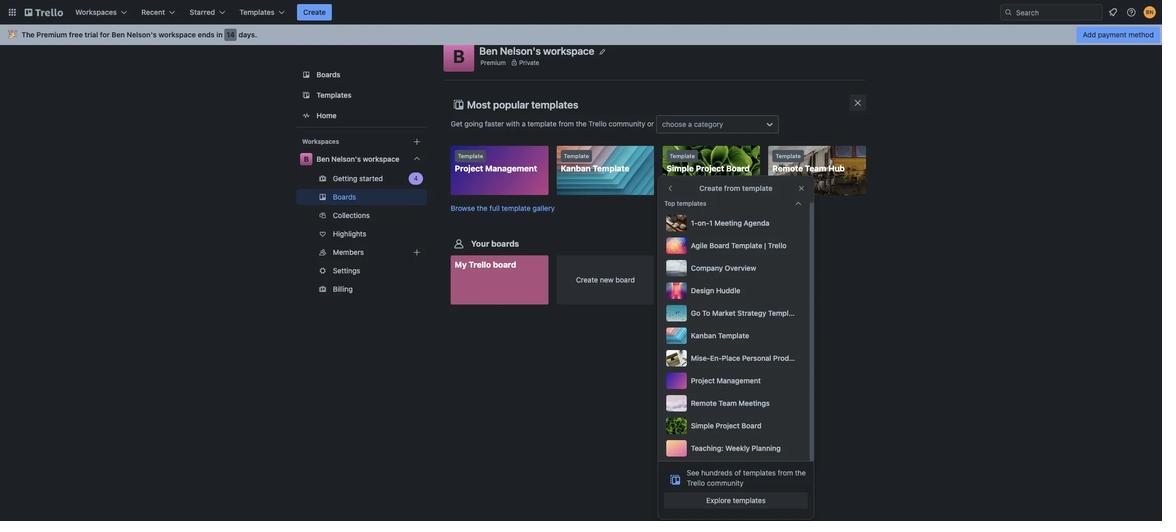 Task type: locate. For each thing, give the bounding box(es) containing it.
popular
[[493, 99, 529, 111]]

forward image right add "image"
[[425, 246, 438, 259]]

a right with
[[522, 119, 526, 128]]

kanban template button
[[665, 326, 804, 346]]

community down hundreds
[[707, 479, 744, 488]]

0 horizontal spatial premium
[[36, 30, 67, 39]]

templates inside see hundreds of templates from the trello community
[[744, 469, 776, 478]]

templates up the home
[[317, 91, 352, 99]]

trello down see
[[687, 479, 705, 488]]

1 horizontal spatial board
[[616, 276, 635, 285]]

menu containing 1-on-1 meeting agenda
[[665, 213, 841, 459]]

0 horizontal spatial kanban
[[561, 164, 591, 173]]

1 vertical spatial ben nelson's workspace
[[317, 155, 400, 163]]

1 horizontal spatial team
[[805, 164, 827, 173]]

b
[[453, 46, 465, 67], [304, 155, 309, 163]]

from down most popular templates at the top left of the page
[[559, 119, 574, 128]]

0 vertical spatial team
[[805, 164, 827, 173]]

trello up 'template kanban template'
[[589, 119, 607, 128]]

nelson's down recent
[[127, 30, 157, 39]]

teaching:
[[691, 444, 724, 453]]

0 vertical spatial board
[[727, 164, 750, 173]]

0 vertical spatial boards link
[[296, 66, 427, 84]]

1 vertical spatial create
[[700, 184, 723, 193]]

from
[[559, 119, 574, 128], [725, 184, 741, 193], [778, 469, 794, 478]]

kanban template
[[691, 332, 750, 340]]

home image
[[300, 110, 313, 122]]

workspaces button
[[69, 4, 133, 20]]

1 boards link from the top
[[296, 66, 427, 84]]

templates up "days."
[[240, 8, 275, 16]]

workspace left ends
[[159, 30, 196, 39]]

template board image
[[300, 89, 313, 101]]

2 vertical spatial the
[[796, 469, 806, 478]]

for
[[100, 30, 110, 39]]

new
[[600, 276, 614, 285]]

board down boards
[[493, 260, 517, 270]]

1 vertical spatial board
[[616, 276, 635, 285]]

0 vertical spatial ben
[[112, 30, 125, 39]]

1 horizontal spatial workspace
[[363, 155, 400, 163]]

management
[[485, 164, 537, 173], [717, 377, 761, 385]]

management inside button
[[717, 377, 761, 385]]

most popular templates
[[467, 99, 579, 111]]

0 vertical spatial boards
[[317, 70, 341, 79]]

template up agenda
[[743, 184, 773, 193]]

templates
[[532, 99, 579, 111], [677, 200, 707, 208], [744, 469, 776, 478], [733, 497, 766, 505]]

ben nelson's workspace
[[480, 45, 595, 57], [317, 155, 400, 163]]

0 vertical spatial management
[[485, 164, 537, 173]]

0 vertical spatial premium
[[36, 30, 67, 39]]

templates down see hundreds of templates from the trello community
[[733, 497, 766, 505]]

forward image for members
[[425, 246, 438, 259]]

2 horizontal spatial create
[[700, 184, 723, 193]]

1 horizontal spatial b
[[453, 46, 465, 67]]

1 vertical spatial premium
[[481, 59, 506, 66]]

design huddle
[[691, 286, 741, 295]]

create button
[[297, 4, 332, 20]]

1 vertical spatial b
[[304, 155, 309, 163]]

project down remote team meetings at the bottom of the page
[[716, 422, 740, 430]]

hundreds
[[702, 469, 733, 478]]

project up browse
[[455, 164, 484, 173]]

going
[[465, 119, 483, 128]]

your boards
[[471, 239, 519, 249]]

forward image inside members link
[[425, 246, 438, 259]]

from down planning
[[778, 469, 794, 478]]

trello right "|"
[[768, 241, 787, 250]]

project up create from template
[[696, 164, 725, 173]]

faster
[[485, 119, 504, 128]]

workspace up 'started'
[[363, 155, 400, 163]]

my trello board link
[[451, 256, 549, 305]]

2 forward image from the top
[[425, 246, 438, 259]]

1 vertical spatial community
[[707, 479, 744, 488]]

members
[[333, 248, 364, 257]]

simple project board
[[691, 422, 762, 430]]

huddle
[[717, 286, 741, 295]]

remote inside remote team meetings button
[[691, 399, 717, 408]]

payment
[[1099, 30, 1127, 39]]

2 vertical spatial nelson's
[[332, 155, 361, 163]]

0 vertical spatial forward image
[[425, 173, 438, 185]]

create new board
[[576, 276, 635, 285]]

board up create from template
[[727, 164, 750, 173]]

templates inside dropdown button
[[240, 8, 275, 16]]

2 horizontal spatial from
[[778, 469, 794, 478]]

category
[[694, 120, 724, 129]]

search image
[[1005, 8, 1013, 16]]

overview
[[725, 264, 757, 273]]

Search field
[[1013, 5, 1103, 20]]

project management
[[691, 377, 761, 385]]

1 vertical spatial team
[[719, 399, 737, 408]]

forward image
[[425, 173, 438, 185], [425, 246, 438, 259]]

settings link
[[296, 263, 427, 279]]

collapse image
[[795, 200, 803, 208]]

0 horizontal spatial templates
[[240, 8, 275, 16]]

2 vertical spatial create
[[576, 276, 598, 285]]

0 vertical spatial ben nelson's workspace
[[480, 45, 595, 57]]

nelson's up private
[[500, 45, 541, 57]]

ben nelson (bennelson96) image
[[1144, 6, 1157, 18]]

create inside create button
[[303, 8, 326, 16]]

1 horizontal spatial community
[[707, 479, 744, 488]]

1 horizontal spatial premium
[[481, 59, 506, 66]]

simple up return to previous screen "icon"
[[667, 164, 694, 173]]

hub
[[829, 164, 845, 173]]

premium right b button
[[481, 59, 506, 66]]

banner
[[0, 25, 1163, 45]]

mise-en-place personal productivity system
[[691, 354, 841, 363]]

0 horizontal spatial workspaces
[[75, 8, 117, 16]]

trello inside button
[[768, 241, 787, 250]]

create
[[303, 8, 326, 16], [700, 184, 723, 193], [576, 276, 598, 285]]

board
[[493, 260, 517, 270], [616, 276, 635, 285]]

1 horizontal spatial workspaces
[[302, 138, 339, 146]]

0 vertical spatial board
[[493, 260, 517, 270]]

🎉
[[8, 30, 17, 39]]

simple project board button
[[665, 416, 804, 437]]

1 vertical spatial ben
[[480, 45, 498, 57]]

2 vertical spatial board
[[742, 422, 762, 430]]

ben nelson's workspace up private
[[480, 45, 595, 57]]

full
[[490, 204, 500, 213]]

on-
[[698, 219, 710, 228]]

1 horizontal spatial remote
[[773, 164, 804, 173]]

0 horizontal spatial remote
[[691, 399, 717, 408]]

templates right 'of'
[[744, 469, 776, 478]]

ben nelson's workspace up the getting started
[[317, 155, 400, 163]]

team up 'simple project board' on the bottom
[[719, 399, 737, 408]]

1 horizontal spatial create
[[576, 276, 598, 285]]

ben right b button
[[480, 45, 498, 57]]

workspaces
[[75, 8, 117, 16], [302, 138, 339, 146]]

1
[[710, 219, 713, 228]]

design huddle button
[[665, 281, 804, 301]]

workspaces down the home
[[302, 138, 339, 146]]

board
[[727, 164, 750, 173], [710, 241, 730, 250], [742, 422, 762, 430]]

forward image for getting started
[[425, 173, 438, 185]]

kanban down to
[[691, 332, 717, 340]]

forward image right "4"
[[425, 173, 438, 185]]

1 vertical spatial boards link
[[296, 189, 427, 205]]

weekly
[[726, 444, 750, 453]]

get
[[451, 119, 463, 128]]

community left or
[[609, 119, 646, 128]]

workspace
[[159, 30, 196, 39], [543, 45, 595, 57], [363, 155, 400, 163]]

add
[[1083, 30, 1097, 39]]

1 vertical spatial simple
[[691, 422, 714, 430]]

banner containing 🎉
[[0, 25, 1163, 45]]

project
[[455, 164, 484, 173], [696, 164, 725, 173], [691, 377, 715, 385], [716, 422, 740, 430]]

14
[[227, 30, 235, 39]]

1 horizontal spatial ben
[[317, 155, 330, 163]]

templates
[[240, 8, 275, 16], [317, 91, 352, 99]]

billing link
[[296, 281, 427, 298]]

management up browse the full template gallery link
[[485, 164, 537, 173]]

management up remote team meetings button
[[717, 377, 761, 385]]

simple up teaching:
[[691, 422, 714, 430]]

b button
[[444, 41, 475, 72]]

board for my trello board
[[493, 260, 517, 270]]

0 vertical spatial nelson's
[[127, 30, 157, 39]]

free
[[69, 30, 83, 39]]

1 vertical spatial kanban
[[691, 332, 717, 340]]

boards down getting
[[333, 193, 356, 201]]

remote down project management
[[691, 399, 717, 408]]

0 notifications image
[[1107, 6, 1120, 18]]

template right full
[[502, 204, 531, 213]]

trello
[[589, 119, 607, 128], [768, 241, 787, 250], [469, 260, 491, 270], [687, 479, 705, 488]]

1 vertical spatial nelson's
[[500, 45, 541, 57]]

team left "hub"
[[805, 164, 827, 173]]

0 horizontal spatial workspace
[[159, 30, 196, 39]]

remote inside template remote team hub
[[773, 164, 804, 173]]

en-
[[710, 354, 722, 363]]

0 vertical spatial create
[[303, 8, 326, 16]]

my trello board
[[455, 260, 517, 270]]

0 vertical spatial remote
[[773, 164, 804, 173]]

0 horizontal spatial community
[[609, 119, 646, 128]]

ben right for
[[112, 30, 125, 39]]

company overview button
[[665, 258, 804, 279]]

0 horizontal spatial ben
[[112, 30, 125, 39]]

workspaces up trial
[[75, 8, 117, 16]]

boards link
[[296, 66, 427, 84], [296, 189, 427, 205]]

0 vertical spatial workspaces
[[75, 8, 117, 16]]

2 vertical spatial from
[[778, 469, 794, 478]]

1 vertical spatial remote
[[691, 399, 717, 408]]

return to previous screen image
[[667, 184, 675, 193]]

kanban inside 'template kanban template'
[[561, 164, 591, 173]]

company
[[691, 264, 723, 273]]

ben down the home
[[317, 155, 330, 163]]

1 horizontal spatial ben nelson's workspace
[[480, 45, 595, 57]]

0 horizontal spatial ben nelson's workspace
[[317, 155, 400, 163]]

ben inside banner
[[112, 30, 125, 39]]

1 vertical spatial board
[[710, 241, 730, 250]]

community
[[609, 119, 646, 128], [707, 479, 744, 488]]

premium
[[36, 30, 67, 39], [481, 59, 506, 66]]

2 horizontal spatial the
[[796, 469, 806, 478]]

0 vertical spatial templates
[[240, 8, 275, 16]]

boards link up templates link
[[296, 66, 427, 84]]

1 horizontal spatial nelson's
[[332, 155, 361, 163]]

1 horizontal spatial management
[[717, 377, 761, 385]]

remote up close popover icon on the top right
[[773, 164, 804, 173]]

1 horizontal spatial kanban
[[691, 332, 717, 340]]

0 vertical spatial from
[[559, 119, 574, 128]]

ends
[[198, 30, 215, 39]]

board right the agile on the right of the page
[[710, 241, 730, 250]]

0 vertical spatial the
[[576, 119, 587, 128]]

members link
[[296, 244, 438, 261]]

1 forward image from the top
[[425, 173, 438, 185]]

my
[[455, 260, 467, 270]]

premium down back to home image
[[36, 30, 67, 39]]

meetings
[[739, 399, 770, 408]]

of
[[735, 469, 742, 478]]

0 vertical spatial simple
[[667, 164, 694, 173]]

create from template
[[700, 184, 773, 193]]

kanban
[[561, 164, 591, 173], [691, 332, 717, 340]]

menu
[[665, 213, 841, 459]]

browse the full template gallery
[[451, 204, 555, 213]]

templates up get going faster with a template from the trello community or
[[532, 99, 579, 111]]

0 horizontal spatial create
[[303, 8, 326, 16]]

1 vertical spatial the
[[477, 204, 488, 213]]

0 horizontal spatial management
[[485, 164, 537, 173]]

2 vertical spatial ben
[[317, 155, 330, 163]]

a right choose
[[689, 120, 692, 129]]

0 horizontal spatial board
[[493, 260, 517, 270]]

board right new
[[616, 276, 635, 285]]

template down most popular templates at the top left of the page
[[528, 119, 557, 128]]

2 vertical spatial workspace
[[363, 155, 400, 163]]

0 vertical spatial b
[[453, 46, 465, 67]]

1 vertical spatial management
[[717, 377, 761, 385]]

1 horizontal spatial templates
[[317, 91, 352, 99]]

boards right board image
[[317, 70, 341, 79]]

team inside template remote team hub
[[805, 164, 827, 173]]

workspace down primary element
[[543, 45, 595, 57]]

from up 1-on-1 meeting agenda
[[725, 184, 741, 193]]

kanban down get going faster with a template from the trello community or
[[561, 164, 591, 173]]

0 vertical spatial kanban
[[561, 164, 591, 173]]

1 vertical spatial forward image
[[425, 246, 438, 259]]

1 horizontal spatial from
[[725, 184, 741, 193]]

starred button
[[184, 4, 231, 20]]

1 vertical spatial template
[[743, 184, 773, 193]]

nelson's up getting
[[332, 155, 361, 163]]

2 horizontal spatial workspace
[[543, 45, 595, 57]]

boards link up the collections link
[[296, 189, 427, 205]]

board down meetings
[[742, 422, 762, 430]]

0 vertical spatial template
[[528, 119, 557, 128]]

0 horizontal spatial team
[[719, 399, 737, 408]]



Task type: vqa. For each thing, say whether or not it's contained in the screenshot.
banner on the top of page
yes



Task type: describe. For each thing, give the bounding box(es) containing it.
0 horizontal spatial a
[[522, 119, 526, 128]]

teaching: weekly planning
[[691, 444, 781, 453]]

mise-
[[691, 354, 711, 363]]

personal
[[743, 354, 772, 363]]

your
[[471, 239, 490, 249]]

b inside b button
[[453, 46, 465, 67]]

market
[[713, 309, 736, 318]]

home link
[[296, 107, 427, 125]]

browse the full template gallery link
[[451, 204, 555, 213]]

started
[[359, 174, 383, 183]]

0 horizontal spatial from
[[559, 119, 574, 128]]

highlights link
[[296, 226, 427, 242]]

trello right 'my'
[[469, 260, 491, 270]]

|
[[765, 241, 766, 250]]

close popover image
[[798, 184, 806, 193]]

agile board template | trello
[[691, 241, 787, 250]]

2 horizontal spatial nelson's
[[500, 45, 541, 57]]

trial
[[85, 30, 98, 39]]

team inside button
[[719, 399, 737, 408]]

system
[[816, 354, 841, 363]]

get going faster with a template from the trello community or
[[451, 119, 656, 128]]

see
[[687, 469, 700, 478]]

create for create new board
[[576, 276, 598, 285]]

template project management
[[455, 153, 537, 173]]

0 horizontal spatial the
[[477, 204, 488, 213]]

top templates
[[665, 200, 707, 208]]

2 boards link from the top
[[296, 189, 427, 205]]

1 horizontal spatial a
[[689, 120, 692, 129]]

design
[[691, 286, 715, 295]]

confetti image
[[8, 30, 17, 39]]

gallery
[[533, 204, 555, 213]]

highlights
[[333, 230, 366, 238]]

template kanban template
[[561, 153, 630, 173]]

1-on-1 meeting agenda
[[691, 219, 770, 228]]

choose a category
[[663, 120, 724, 129]]

choose
[[663, 120, 687, 129]]

starred
[[190, 8, 215, 16]]

create for create
[[303, 8, 326, 16]]

agile board template | trello button
[[665, 236, 804, 256]]

board inside template simple project board
[[727, 164, 750, 173]]

open information menu image
[[1127, 7, 1137, 17]]

add image
[[411, 246, 423, 259]]

go to market strategy template
[[691, 309, 800, 318]]

create a workspace image
[[411, 136, 423, 148]]

2 horizontal spatial ben
[[480, 45, 498, 57]]

in
[[217, 30, 223, 39]]

1 vertical spatial workspaces
[[302, 138, 339, 146]]

template inside "template project management"
[[458, 153, 483, 159]]

4
[[414, 175, 418, 182]]

template inside button
[[769, 309, 800, 318]]

project inside "template project management"
[[455, 164, 484, 173]]

2 vertical spatial template
[[502, 204, 531, 213]]

switch to… image
[[7, 7, 17, 17]]

simple inside button
[[691, 422, 714, 430]]

1 horizontal spatial the
[[576, 119, 587, 128]]

go to market strategy template button
[[665, 303, 804, 324]]

community inside see hundreds of templates from the trello community
[[707, 479, 744, 488]]

1 vertical spatial workspace
[[543, 45, 595, 57]]

kanban inside button
[[691, 332, 717, 340]]

the inside see hundreds of templates from the trello community
[[796, 469, 806, 478]]

private
[[519, 59, 540, 66]]

workspaces inside dropdown button
[[75, 8, 117, 16]]

with
[[506, 119, 520, 128]]

explore
[[707, 497, 731, 505]]

remote team meetings button
[[665, 394, 804, 414]]

board image
[[300, 69, 313, 81]]

explore templates
[[707, 497, 766, 505]]

teaching: weekly planning button
[[665, 439, 804, 459]]

billing
[[333, 285, 353, 294]]

0 vertical spatial community
[[609, 119, 646, 128]]

templates link
[[296, 86, 427, 105]]

place
[[722, 354, 741, 363]]

create for create from template
[[700, 184, 723, 193]]

add payment method
[[1083, 30, 1155, 39]]

trello inside see hundreds of templates from the trello community
[[687, 479, 705, 488]]

board inside simple project board button
[[742, 422, 762, 430]]

to
[[703, 309, 711, 318]]

browse
[[451, 204, 475, 213]]

from inside see hundreds of templates from the trello community
[[778, 469, 794, 478]]

collections link
[[296, 208, 427, 224]]

mise-en-place personal productivity system button
[[665, 348, 841, 369]]

1 vertical spatial templates
[[317, 91, 352, 99]]

🎉 the premium free trial for ben nelson's workspace ends in 14 days.
[[8, 30, 257, 39]]

templates up 1-
[[677, 200, 707, 208]]

1 vertical spatial from
[[725, 184, 741, 193]]

productivity
[[774, 354, 814, 363]]

recent
[[141, 8, 165, 16]]

project management button
[[665, 371, 804, 392]]

primary element
[[0, 0, 1163, 25]]

company overview
[[691, 264, 757, 273]]

go
[[691, 309, 701, 318]]

templates button
[[234, 4, 291, 20]]

back to home image
[[25, 4, 63, 20]]

project down mise-
[[691, 377, 715, 385]]

home
[[317, 111, 337, 120]]

board for create new board
[[616, 276, 635, 285]]

simple inside template simple project board
[[667, 164, 694, 173]]

the
[[22, 30, 35, 39]]

1-on-1 meeting agenda button
[[665, 213, 804, 234]]

remote team meetings
[[691, 399, 770, 408]]

see hundreds of templates from the trello community
[[687, 469, 806, 488]]

agenda
[[744, 219, 770, 228]]

0 vertical spatial workspace
[[159, 30, 196, 39]]

getting started
[[333, 174, 383, 183]]

getting
[[333, 174, 358, 183]]

top
[[665, 200, 676, 208]]

1 vertical spatial boards
[[333, 193, 356, 201]]

recent button
[[135, 4, 182, 20]]

board inside agile board template | trello button
[[710, 241, 730, 250]]

template inside template simple project board
[[670, 153, 695, 159]]

management inside "template project management"
[[485, 164, 537, 173]]

planning
[[752, 444, 781, 453]]

template inside template remote team hub
[[776, 153, 801, 159]]

0 horizontal spatial b
[[304, 155, 309, 163]]

strategy
[[738, 309, 767, 318]]

1-
[[691, 219, 698, 228]]

days.
[[239, 30, 257, 39]]

0 horizontal spatial nelson's
[[127, 30, 157, 39]]

template remote team hub
[[773, 153, 845, 173]]

agile
[[691, 241, 708, 250]]

project inside template simple project board
[[696, 164, 725, 173]]

method
[[1129, 30, 1155, 39]]



